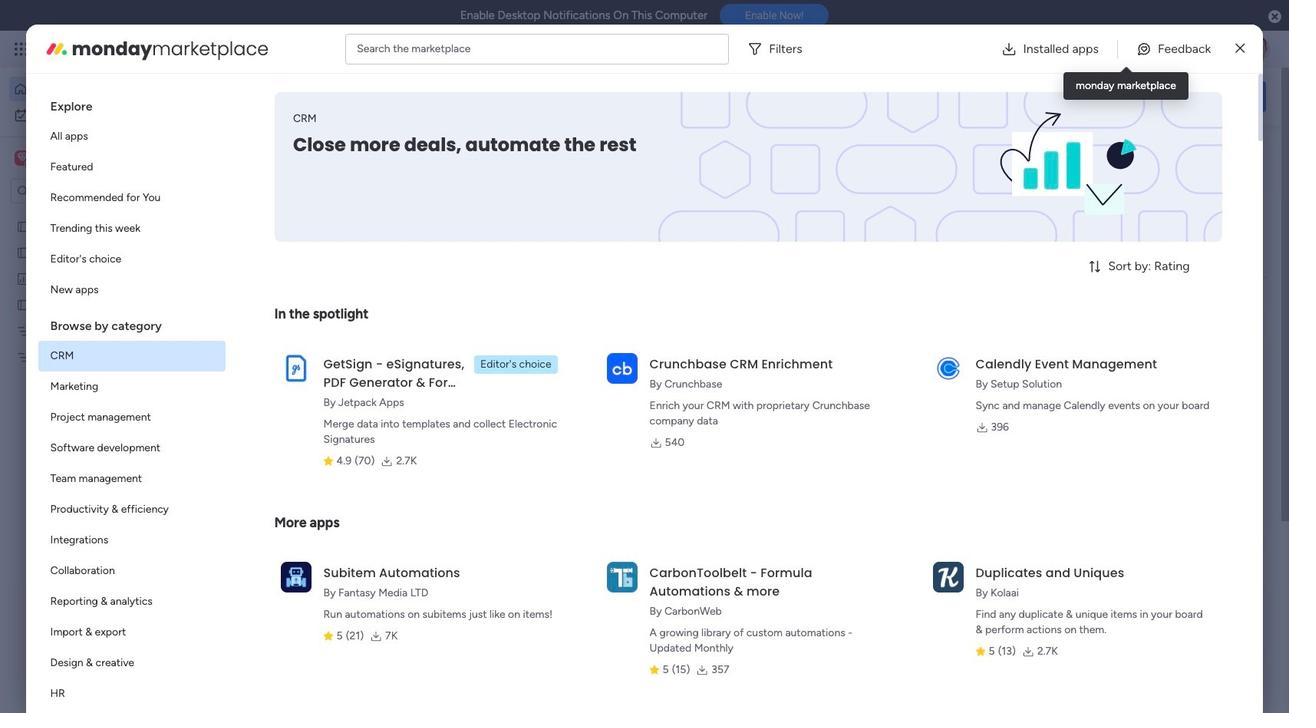 Task type: vqa. For each thing, say whether or not it's contained in the screenshot.
Search in workspace field
yes



Task type: describe. For each thing, give the bounding box(es) containing it.
v2 bolt switch image
[[1168, 88, 1177, 105]]

public board image inside quick search results list box
[[256, 311, 273, 328]]

1 public board image from the top
[[16, 219, 31, 233]]

banner logo image
[[924, 92, 1204, 242]]

help image
[[1190, 41, 1205, 57]]

update feed image
[[1051, 41, 1066, 57]]

circle o image
[[1059, 214, 1069, 225]]

dapulse x slim image
[[1243, 142, 1262, 160]]

workspace selection element
[[15, 149, 128, 169]]

workspace image
[[17, 150, 27, 167]]

see plans image
[[255, 41, 268, 58]]

terry turtle image
[[1246, 37, 1271, 61]]

help center element
[[1036, 664, 1266, 713]]

dapulse close image
[[1269, 9, 1282, 25]]

0 horizontal spatial public board image
[[16, 297, 31, 312]]

component image
[[507, 335, 521, 349]]

1 heading from the top
[[38, 86, 225, 121]]

2 heading from the top
[[38, 305, 225, 341]]

notifications image
[[1017, 41, 1032, 57]]

0 horizontal spatial monday marketplace image
[[44, 36, 69, 61]]



Task type: locate. For each thing, give the bounding box(es) containing it.
v2 user feedback image
[[1049, 88, 1060, 105]]

check circle image
[[1059, 175, 1069, 186]]

2 image
[[1062, 31, 1076, 49]]

1 vertical spatial heading
[[38, 305, 225, 341]]

public board image
[[16, 219, 31, 233], [16, 245, 31, 259]]

monday marketplace image
[[44, 36, 69, 61], [1118, 41, 1134, 57]]

dapulse x slim image
[[1236, 40, 1245, 58]]

monday marketplace image left search everything image
[[1118, 41, 1134, 57]]

0 vertical spatial heading
[[38, 86, 225, 121]]

circle o image
[[1059, 234, 1069, 245]]

option
[[9, 77, 187, 101], [9, 103, 187, 127], [38, 121, 225, 152], [38, 152, 225, 183], [38, 183, 225, 213], [0, 212, 196, 215], [38, 213, 225, 244], [38, 244, 225, 275], [38, 275, 225, 305], [38, 341, 225, 371], [38, 371, 225, 402], [38, 402, 225, 433], [38, 433, 225, 464], [38, 464, 225, 494], [38, 494, 225, 525], [38, 525, 225, 556], [38, 556, 225, 586], [38, 586, 225, 617], [38, 617, 225, 648], [38, 648, 225, 678], [38, 678, 225, 709]]

select product image
[[14, 41, 29, 57]]

Search in workspace field
[[32, 182, 128, 200]]

monday marketplace image right select product icon
[[44, 36, 69, 61]]

2 element
[[392, 609, 410, 627]]

heading
[[38, 86, 225, 121], [38, 305, 225, 341]]

getting started element
[[1036, 590, 1266, 651]]

public board image
[[16, 297, 31, 312], [256, 311, 273, 328]]

quick search results list box
[[237, 174, 999, 566]]

public dashboard image
[[16, 271, 31, 286]]

2 public board image from the top
[[16, 245, 31, 259]]

app logo image
[[281, 353, 311, 384], [607, 353, 638, 384], [933, 353, 964, 384], [607, 562, 638, 592], [281, 562, 311, 592], [933, 562, 964, 592]]

templates image image
[[1050, 339, 1253, 445]]

check circle image
[[1059, 194, 1069, 206]]

1 vertical spatial public board image
[[16, 245, 31, 259]]

1 horizontal spatial monday marketplace image
[[1118, 41, 1134, 57]]

1 horizontal spatial public board image
[[256, 311, 273, 328]]

workspace image
[[15, 150, 30, 167]]

0 vertical spatial public board image
[[16, 219, 31, 233]]

search everything image
[[1156, 41, 1171, 57]]

list box
[[38, 86, 225, 713], [0, 210, 196, 577]]



